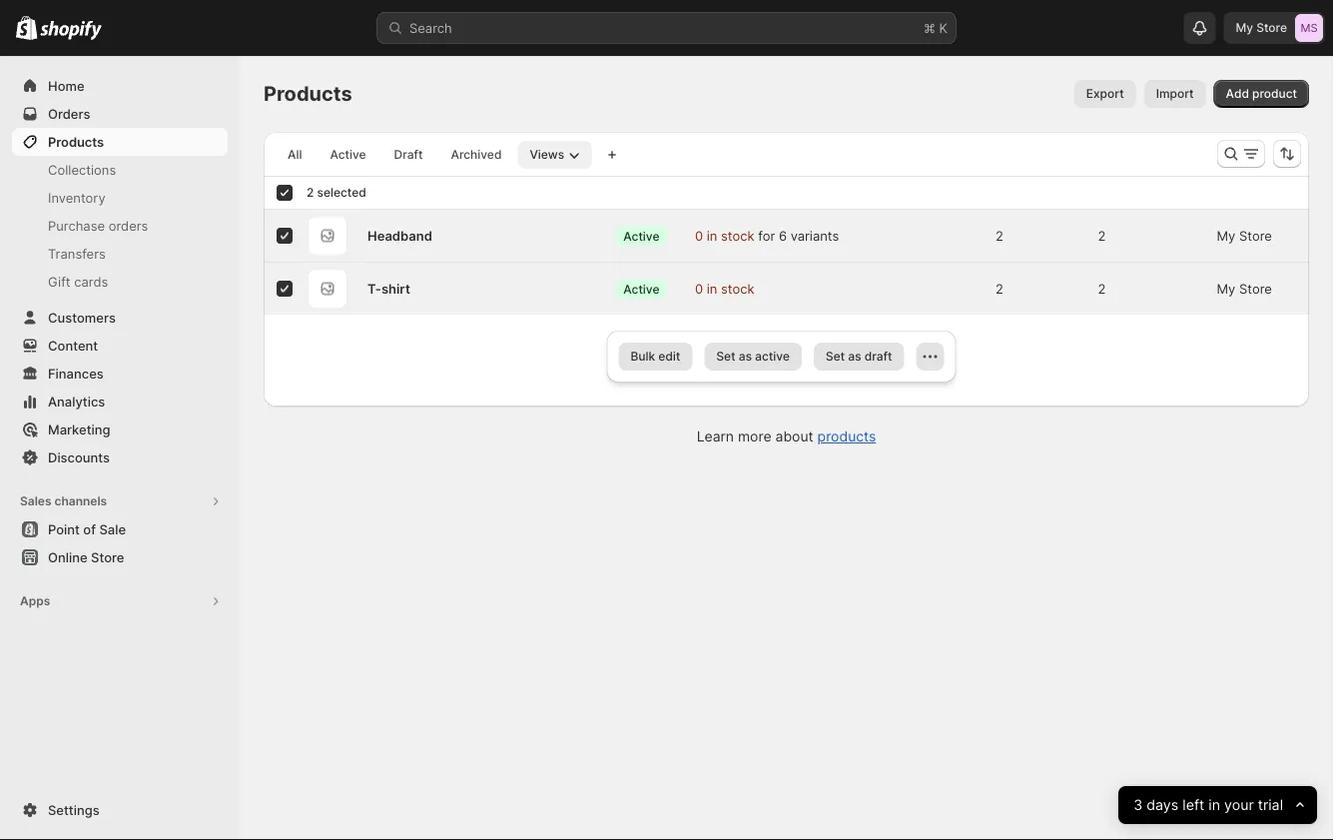 Task type: describe. For each thing, give the bounding box(es) containing it.
customers link
[[12, 304, 228, 332]]

add product
[[1226, 86, 1298, 101]]

point of sale
[[48, 522, 126, 537]]

draft
[[394, 147, 423, 162]]

3
[[1134, 797, 1143, 814]]

views
[[530, 147, 565, 162]]

marketing link
[[12, 416, 228, 444]]

draft link
[[382, 141, 435, 169]]

0 in stock for 6 variants
[[695, 228, 840, 243]]

as for active
[[739, 349, 752, 364]]

add
[[1226, 86, 1250, 101]]

0 for 0 in stock for 6 variants
[[695, 228, 703, 243]]

2 selected
[[307, 185, 366, 200]]

t-shirt link
[[368, 279, 410, 299]]

all link
[[276, 141, 314, 169]]

6
[[779, 228, 787, 243]]

my for t-shirt
[[1217, 281, 1236, 296]]

bulk edit
[[631, 349, 681, 364]]

⌘ k
[[924, 20, 948, 35]]

store inside button
[[91, 550, 124, 565]]

purchase orders
[[48, 218, 148, 233]]

left
[[1183, 797, 1205, 814]]

learn more about products
[[697, 428, 877, 445]]

online store button
[[0, 544, 240, 571]]

orders link
[[12, 100, 228, 128]]

channels
[[54, 494, 107, 509]]

point
[[48, 522, 80, 537]]

online store
[[48, 550, 124, 565]]

export
[[1087, 86, 1125, 101]]

3 days left in your trial
[[1134, 797, 1284, 814]]

point of sale link
[[12, 516, 228, 544]]

finances link
[[12, 360, 228, 388]]

online
[[48, 550, 88, 565]]

as for draft
[[849, 349, 862, 364]]

set as draft button
[[814, 343, 905, 371]]

sales channels
[[20, 494, 107, 509]]

of
[[83, 522, 96, 537]]

set for set as active
[[717, 349, 736, 364]]

days
[[1147, 797, 1179, 814]]

products link
[[818, 428, 877, 445]]

active for t-shirt
[[624, 281, 660, 296]]

draft
[[865, 349, 893, 364]]

content
[[48, 338, 98, 353]]

archived
[[451, 147, 502, 162]]

transfers link
[[12, 240, 228, 268]]

export button
[[1075, 80, 1137, 108]]

home
[[48, 78, 85, 93]]

more
[[738, 428, 772, 445]]

transfers
[[48, 246, 106, 261]]

settings
[[48, 802, 100, 818]]

my for headband
[[1217, 228, 1236, 243]]

home link
[[12, 72, 228, 100]]

add product link
[[1214, 80, 1310, 108]]

point of sale button
[[0, 516, 240, 544]]

active link
[[318, 141, 378, 169]]

selected
[[317, 185, 366, 200]]

active
[[755, 349, 790, 364]]

analytics link
[[12, 388, 228, 416]]

shopify image
[[16, 16, 37, 40]]

apps
[[20, 594, 50, 608]]

set for set as draft
[[826, 349, 845, 364]]

3 days left in your trial button
[[1119, 786, 1318, 824]]

edit
[[659, 349, 681, 364]]

search
[[410, 20, 452, 35]]

0 in stock
[[695, 281, 755, 296]]

tab list containing all
[[272, 140, 597, 169]]

active inside active link
[[330, 147, 366, 162]]

active for headband
[[624, 229, 660, 243]]

content link
[[12, 332, 228, 360]]

my store for headband
[[1217, 228, 1273, 243]]

in for 0 in stock for 6 variants
[[707, 228, 718, 243]]



Task type: vqa. For each thing, say whether or not it's contained in the screenshot.
'Microsoft Channel' link
no



Task type: locate. For each thing, give the bounding box(es) containing it.
about
[[776, 428, 814, 445]]

online store link
[[12, 544, 228, 571]]

1 horizontal spatial set
[[826, 349, 845, 364]]

collections link
[[12, 156, 228, 184]]

0 horizontal spatial products
[[48, 134, 104, 149]]

stock
[[721, 228, 755, 243], [721, 281, 755, 296]]

2 set from the left
[[826, 349, 845, 364]]

set as draft
[[826, 349, 893, 364]]

in down 0 in stock for 6 variants
[[707, 281, 718, 296]]

headband link
[[368, 226, 432, 246]]

2 vertical spatial my
[[1217, 281, 1236, 296]]

2 button
[[986, 216, 1028, 256], [1088, 216, 1131, 256], [986, 269, 1028, 309], [1088, 269, 1131, 309]]

2 as from the left
[[849, 349, 862, 364]]

0 vertical spatial 0
[[695, 228, 703, 243]]

k
[[940, 20, 948, 35]]

views button
[[518, 141, 593, 169]]

purchase
[[48, 218, 105, 233]]

set left active
[[717, 349, 736, 364]]

1 vertical spatial my
[[1217, 228, 1236, 243]]

variants
[[791, 228, 840, 243]]

trial
[[1258, 797, 1284, 814]]

discounts link
[[12, 444, 228, 472]]

1 set from the left
[[717, 349, 736, 364]]

stock for 0 in stock for 6 variants
[[721, 228, 755, 243]]

inventory link
[[12, 184, 228, 212]]

tab list
[[272, 140, 597, 169]]

marketing
[[48, 422, 110, 437]]

2 stock from the top
[[721, 281, 755, 296]]

my store for t-shirt
[[1217, 281, 1273, 296]]

learn
[[697, 428, 734, 445]]

sales channels button
[[12, 488, 228, 516]]

products
[[264, 81, 352, 106], [48, 134, 104, 149]]

0 vertical spatial my
[[1236, 20, 1254, 35]]

stock for 0 in stock
[[721, 281, 755, 296]]

set
[[717, 349, 736, 364], [826, 349, 845, 364]]

analytics
[[48, 394, 105, 409]]

1 vertical spatial 0
[[695, 281, 703, 296]]

stock left for
[[721, 228, 755, 243]]

orders
[[109, 218, 148, 233]]

set left draft
[[826, 349, 845, 364]]

headband
[[368, 228, 432, 243]]

in for 0 in stock
[[707, 281, 718, 296]]

archived link
[[439, 141, 514, 169]]

gift cards
[[48, 274, 108, 289]]

1 horizontal spatial products
[[264, 81, 352, 106]]

0
[[695, 228, 703, 243], [695, 281, 703, 296]]

apps button
[[12, 587, 228, 615]]

sales
[[20, 494, 51, 509]]

0 for 0 in stock
[[695, 281, 703, 296]]

1 vertical spatial active
[[624, 229, 660, 243]]

your
[[1225, 797, 1254, 814]]

0 vertical spatial my store
[[1236, 20, 1288, 35]]

in up 0 in stock on the top of page
[[707, 228, 718, 243]]

active
[[330, 147, 366, 162], [624, 229, 660, 243], [624, 281, 660, 296]]

discounts
[[48, 450, 110, 465]]

sale
[[99, 522, 126, 537]]

1 0 from the top
[[695, 228, 703, 243]]

purchase orders link
[[12, 212, 228, 240]]

product
[[1253, 86, 1298, 101]]

cards
[[74, 274, 108, 289]]

set as active button
[[705, 343, 802, 371]]

as
[[739, 349, 752, 364], [849, 349, 862, 364]]

gift cards link
[[12, 268, 228, 296]]

2 vertical spatial my store
[[1217, 281, 1273, 296]]

for
[[759, 228, 776, 243]]

in inside 3 days left in your trial dropdown button
[[1209, 797, 1221, 814]]

customers
[[48, 310, 116, 325]]

0 vertical spatial active
[[330, 147, 366, 162]]

t-shirt
[[368, 281, 410, 296]]

1 horizontal spatial as
[[849, 349, 862, 364]]

as left active
[[739, 349, 752, 364]]

0 vertical spatial products
[[264, 81, 352, 106]]

products up all
[[264, 81, 352, 106]]

2
[[307, 185, 314, 200], [996, 228, 1004, 243], [1098, 228, 1107, 243], [996, 281, 1004, 296], [1098, 281, 1107, 296]]

settings link
[[12, 796, 228, 824]]

0 vertical spatial in
[[707, 228, 718, 243]]

as left draft
[[849, 349, 862, 364]]

all
[[288, 147, 302, 162]]

stock down 0 in stock for 6 variants
[[721, 281, 755, 296]]

0 horizontal spatial set
[[717, 349, 736, 364]]

2 vertical spatial active
[[624, 281, 660, 296]]

orders
[[48, 106, 90, 121]]

in right left
[[1209, 797, 1221, 814]]

inventory
[[48, 190, 106, 205]]

shirt
[[382, 281, 410, 296]]

0 vertical spatial stock
[[721, 228, 755, 243]]

store
[[1257, 20, 1288, 35], [1240, 228, 1273, 243], [1240, 281, 1273, 296], [91, 550, 124, 565]]

t-
[[368, 281, 382, 296]]

2 0 from the top
[[695, 281, 703, 296]]

1 vertical spatial stock
[[721, 281, 755, 296]]

1 as from the left
[[739, 349, 752, 364]]

bulk edit button
[[619, 343, 693, 371]]

products link
[[12, 128, 228, 156]]

1 stock from the top
[[721, 228, 755, 243]]

1 vertical spatial products
[[48, 134, 104, 149]]

1 vertical spatial in
[[707, 281, 718, 296]]

1 vertical spatial my store
[[1217, 228, 1273, 243]]

gift
[[48, 274, 71, 289]]

collections
[[48, 162, 116, 177]]

my store image
[[1296, 14, 1324, 42]]

bulk
[[631, 349, 656, 364]]

shopify image
[[40, 20, 102, 40]]

in
[[707, 228, 718, 243], [707, 281, 718, 296], [1209, 797, 1221, 814]]

finances
[[48, 366, 104, 381]]

import
[[1157, 86, 1195, 101]]

products up collections
[[48, 134, 104, 149]]

import button
[[1145, 80, 1207, 108]]

set as active
[[717, 349, 790, 364]]

0 horizontal spatial as
[[739, 349, 752, 364]]

⌘
[[924, 20, 936, 35]]

2 vertical spatial in
[[1209, 797, 1221, 814]]

products
[[818, 428, 877, 445]]



